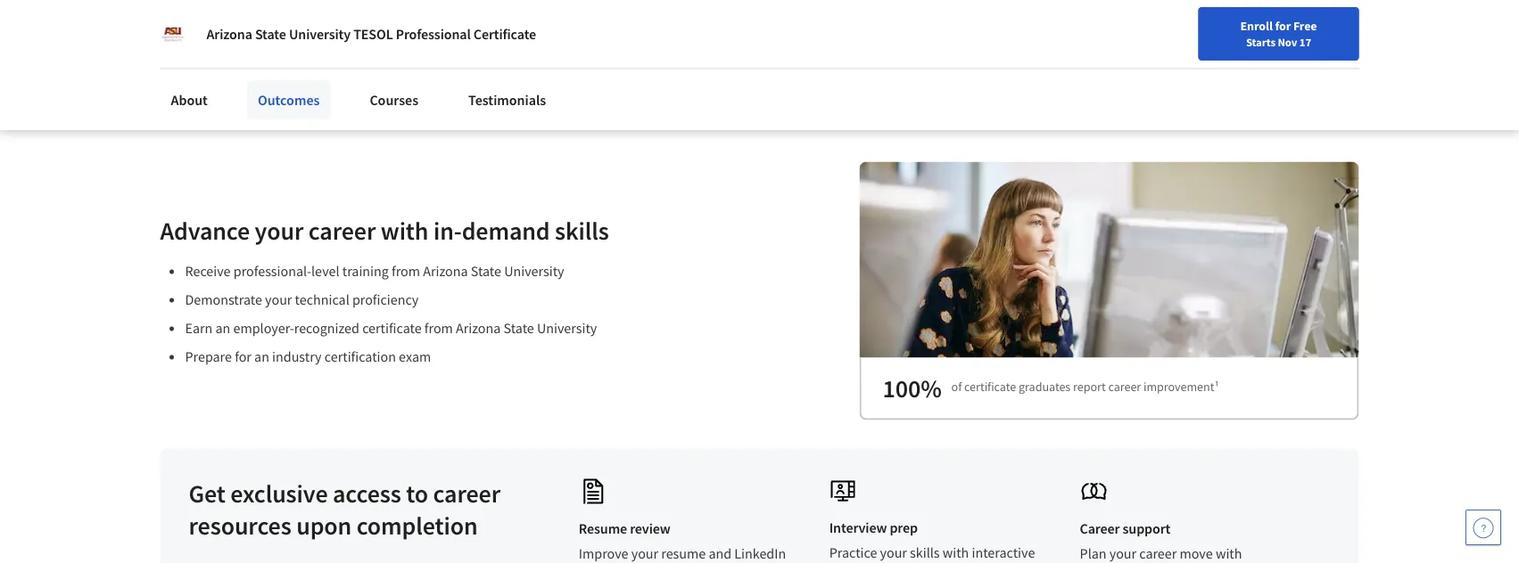 Task type: locate. For each thing, give the bounding box(es) containing it.
career right "new"
[[1050, 56, 1084, 72]]

find your new career
[[972, 56, 1084, 72]]

for businesses
[[147, 9, 235, 27]]

0 horizontal spatial state
[[255, 25, 286, 43]]

upon
[[296, 511, 352, 542]]

about
[[263, 56, 300, 74]]

employees
[[284, 0, 400, 4]]

career right report
[[1108, 380, 1141, 396]]

find your new career link
[[963, 54, 1093, 76]]

an
[[215, 320, 230, 338], [254, 349, 269, 367]]

1 vertical spatial in-
[[433, 216, 462, 247]]

professional
[[396, 25, 471, 43]]

get
[[189, 479, 226, 510]]

your down prep
[[880, 545, 907, 563]]

interactive
[[972, 545, 1035, 563]]

your inside interview prep practice your skills with interactive
[[880, 545, 907, 563]]

2 vertical spatial career
[[433, 479, 500, 510]]

1 horizontal spatial from
[[424, 320, 453, 338]]

1 vertical spatial demand
[[462, 216, 550, 247]]

resources
[[189, 511, 291, 542]]

0 horizontal spatial career
[[308, 216, 376, 247]]

1 horizontal spatial in-
[[433, 216, 462, 247]]

demand
[[218, 4, 306, 36], [462, 216, 550, 247]]

100%
[[883, 374, 942, 405]]

for
[[147, 9, 167, 27]]

0 horizontal spatial skills
[[311, 4, 365, 36]]

0 horizontal spatial for
[[235, 349, 251, 367]]

career right to
[[433, 479, 500, 510]]

for for certification
[[235, 349, 251, 367]]

recognized
[[294, 320, 359, 338]]

1 horizontal spatial demand
[[462, 216, 550, 247]]

career inside 100% of certificate graduates report career improvement ¹
[[1108, 380, 1141, 396]]

at
[[405, 0, 426, 4]]

from
[[392, 263, 420, 281], [424, 320, 453, 338]]

skills
[[311, 4, 365, 36], [555, 216, 609, 247], [910, 545, 940, 563]]

2 horizontal spatial for
[[1275, 18, 1291, 34]]

interview prep practice your skills with interactive
[[829, 520, 1035, 564]]

career
[[1050, 56, 1084, 72], [1080, 521, 1120, 539]]

for
[[1275, 18, 1291, 34], [361, 56, 379, 74], [235, 349, 251, 367]]

in- inside see how employees at top companies are mastering in-demand skills
[[190, 4, 218, 36]]

career
[[308, 216, 376, 247], [1108, 380, 1141, 396], [433, 479, 500, 510]]

career left support
[[1080, 521, 1120, 539]]

your
[[998, 56, 1021, 72], [255, 216, 304, 247], [265, 292, 292, 310], [880, 545, 907, 563]]

help center image
[[1473, 517, 1494, 539]]

1 horizontal spatial with
[[943, 545, 969, 563]]

of
[[951, 380, 962, 396]]

0 horizontal spatial an
[[215, 320, 230, 338]]

support
[[1123, 521, 1171, 539]]

1 vertical spatial certificate
[[964, 380, 1016, 396]]

1 vertical spatial career
[[1108, 380, 1141, 396]]

2 horizontal spatial career
[[1108, 380, 1141, 396]]

businesses
[[170, 9, 235, 27]]

arizona state university image
[[160, 21, 185, 46]]

review
[[630, 521, 671, 539]]

2 vertical spatial arizona
[[456, 320, 501, 338]]

with
[[381, 216, 429, 247], [943, 545, 969, 563]]

certificate
[[362, 320, 422, 338], [964, 380, 1016, 396]]

resume review
[[579, 521, 671, 539]]

more
[[228, 56, 260, 74]]

shopping cart: 1 item image
[[1102, 49, 1136, 78]]

practice
[[829, 545, 877, 563]]

2 vertical spatial for
[[235, 349, 251, 367]]

career up level
[[308, 216, 376, 247]]

1 vertical spatial with
[[943, 545, 969, 563]]

certificate down proficiency
[[362, 320, 422, 338]]

with up receive professional-level training from arizona state university
[[381, 216, 429, 247]]

state
[[255, 25, 286, 43], [471, 263, 501, 281], [504, 320, 534, 338]]

employer-
[[233, 320, 294, 338]]

100% of certificate graduates report career improvement ¹
[[883, 374, 1219, 405]]

0 vertical spatial demand
[[218, 4, 306, 36]]

for right prepare in the bottom of the page
[[235, 349, 251, 367]]

tesol
[[353, 25, 393, 43]]

0 horizontal spatial certificate
[[362, 320, 422, 338]]

0 vertical spatial an
[[215, 320, 230, 338]]

in-
[[190, 4, 218, 36], [433, 216, 462, 247]]

your down professional-
[[265, 292, 292, 310]]

0 horizontal spatial demand
[[218, 4, 306, 36]]

certificate right of
[[964, 380, 1016, 396]]

1 vertical spatial university
[[504, 263, 564, 281]]

advance your career with in-demand skills
[[160, 216, 609, 247]]

1 vertical spatial from
[[424, 320, 453, 338]]

1 vertical spatial an
[[254, 349, 269, 367]]

your for find
[[998, 56, 1021, 72]]

exclusive
[[230, 479, 328, 510]]

1 vertical spatial arizona
[[423, 263, 468, 281]]

an down employer-
[[254, 349, 269, 367]]

0 horizontal spatial in-
[[190, 4, 218, 36]]

technical
[[295, 292, 349, 310]]

2 horizontal spatial skills
[[910, 545, 940, 563]]

outcomes
[[258, 91, 320, 109]]

enroll
[[1240, 18, 1273, 34]]

¹
[[1214, 380, 1219, 396]]

from up proficiency
[[392, 263, 420, 281]]

0 vertical spatial career
[[1050, 56, 1084, 72]]

2 vertical spatial skills
[[910, 545, 940, 563]]

career inside the get exclusive access to career resources upon completion
[[433, 479, 500, 510]]

see how employees at top companies are mastering in-demand skills
[[190, 0, 739, 36]]

1 vertical spatial skills
[[555, 216, 609, 247]]

1 horizontal spatial certificate
[[964, 380, 1016, 396]]

testimonials link
[[458, 80, 557, 120]]

in- down see
[[190, 4, 218, 36]]

1 horizontal spatial career
[[433, 479, 500, 510]]

from up exam
[[424, 320, 453, 338]]

with left interactive
[[943, 545, 969, 563]]

university
[[289, 25, 351, 43], [504, 263, 564, 281], [537, 320, 597, 338]]

are
[[592, 0, 627, 4]]

for inside enroll for free starts nov 17
[[1275, 18, 1291, 34]]

coursera
[[303, 56, 358, 74]]

0 vertical spatial for
[[1275, 18, 1291, 34]]

0 vertical spatial in-
[[190, 4, 218, 36]]

your up professional-
[[255, 216, 304, 247]]

your right the find
[[998, 56, 1021, 72]]

career support
[[1080, 521, 1171, 539]]

0 vertical spatial state
[[255, 25, 286, 43]]

for up nov
[[1275, 18, 1291, 34]]

an right the earn
[[215, 320, 230, 338]]

get exclusive access to career resources upon completion
[[189, 479, 500, 542]]

0 horizontal spatial from
[[392, 263, 420, 281]]

with inside interview prep practice your skills with interactive
[[943, 545, 969, 563]]

0 vertical spatial certificate
[[362, 320, 422, 338]]

certificate inside 100% of certificate graduates report career improvement ¹
[[964, 380, 1016, 396]]

1 vertical spatial for
[[361, 56, 379, 74]]

find
[[972, 56, 995, 72]]

starts
[[1246, 35, 1276, 49]]

skills inside see how employees at top companies are mastering in-demand skills
[[311, 4, 365, 36]]

arizona
[[207, 25, 252, 43], [423, 263, 468, 281], [456, 320, 501, 338]]

1 vertical spatial state
[[471, 263, 501, 281]]

for down arizona state university tesol professional certificate
[[361, 56, 379, 74]]

2 vertical spatial state
[[504, 320, 534, 338]]

None search field
[[254, 47, 682, 83]]

in- up receive professional-level training from arizona state university
[[433, 216, 462, 247]]

demonstrate your technical proficiency
[[185, 292, 419, 310]]

0 vertical spatial skills
[[311, 4, 365, 36]]

0 vertical spatial with
[[381, 216, 429, 247]]

to
[[406, 479, 428, 510]]



Task type: vqa. For each thing, say whether or not it's contained in the screenshot.
top
yes



Task type: describe. For each thing, give the bounding box(es) containing it.
show notifications image
[[1278, 58, 1300, 79]]

earn an employer-recognized certificate from arizona state university
[[185, 320, 597, 338]]

companies
[[472, 0, 587, 4]]

top
[[431, 0, 467, 4]]

2 horizontal spatial state
[[504, 320, 534, 338]]

interview
[[829, 520, 887, 538]]

your for advance
[[255, 216, 304, 247]]

learn more about coursera for business
[[190, 56, 436, 74]]

free
[[1293, 18, 1317, 34]]

level
[[311, 263, 339, 281]]

learn
[[190, 56, 225, 74]]

0 vertical spatial arizona
[[207, 25, 252, 43]]

graduates
[[1019, 380, 1071, 396]]

about
[[171, 91, 208, 109]]

business
[[382, 56, 436, 74]]

arizona state university tesol professional certificate
[[207, 25, 536, 43]]

completion
[[357, 511, 478, 542]]

your for demonstrate
[[265, 292, 292, 310]]

enroll for free starts nov 17
[[1240, 18, 1317, 49]]

resume
[[579, 521, 627, 539]]

prepare for an industry certification exam
[[185, 349, 431, 367]]

report
[[1073, 380, 1106, 396]]

about link
[[160, 80, 218, 120]]

courses
[[370, 91, 418, 109]]

courses link
[[359, 80, 429, 120]]

1 vertical spatial career
[[1080, 521, 1120, 539]]

1 horizontal spatial an
[[254, 349, 269, 367]]

17
[[1300, 35, 1311, 49]]

0 vertical spatial career
[[308, 216, 376, 247]]

certification
[[324, 349, 396, 367]]

industry
[[272, 349, 322, 367]]

prepare
[[185, 349, 232, 367]]

access
[[333, 479, 401, 510]]

mastering
[[631, 0, 739, 4]]

2 vertical spatial university
[[537, 320, 597, 338]]

1 horizontal spatial skills
[[555, 216, 609, 247]]

english
[[1177, 56, 1220, 74]]

nov
[[1278, 35, 1297, 49]]

earn
[[185, 320, 213, 338]]

english button
[[1145, 36, 1252, 94]]

learn more about coursera for business link
[[190, 56, 436, 74]]

exam
[[399, 349, 431, 367]]

skills inside interview prep practice your skills with interactive
[[910, 545, 940, 563]]

new
[[1024, 56, 1047, 72]]

see
[[190, 0, 228, 4]]

demand inside see how employees at top companies are mastering in-demand skills
[[218, 4, 306, 36]]

receive
[[185, 263, 231, 281]]

testimonials
[[468, 91, 546, 109]]

outcomes link
[[247, 80, 330, 120]]

advance
[[160, 216, 250, 247]]

professional-
[[233, 263, 311, 281]]

receive professional-level training from arizona state university
[[185, 263, 564, 281]]

improvement
[[1144, 380, 1214, 396]]

demonstrate
[[185, 292, 262, 310]]

1 horizontal spatial for
[[361, 56, 379, 74]]

0 vertical spatial university
[[289, 25, 351, 43]]

0 vertical spatial from
[[392, 263, 420, 281]]

training
[[342, 263, 389, 281]]

coursera enterprise logos image
[[961, 0, 1318, 62]]

for for nov
[[1275, 18, 1291, 34]]

certificate
[[473, 25, 536, 43]]

how
[[233, 0, 279, 4]]

1 horizontal spatial state
[[471, 263, 501, 281]]

prep
[[890, 520, 918, 538]]

proficiency
[[352, 292, 419, 310]]

0 horizontal spatial with
[[381, 216, 429, 247]]



